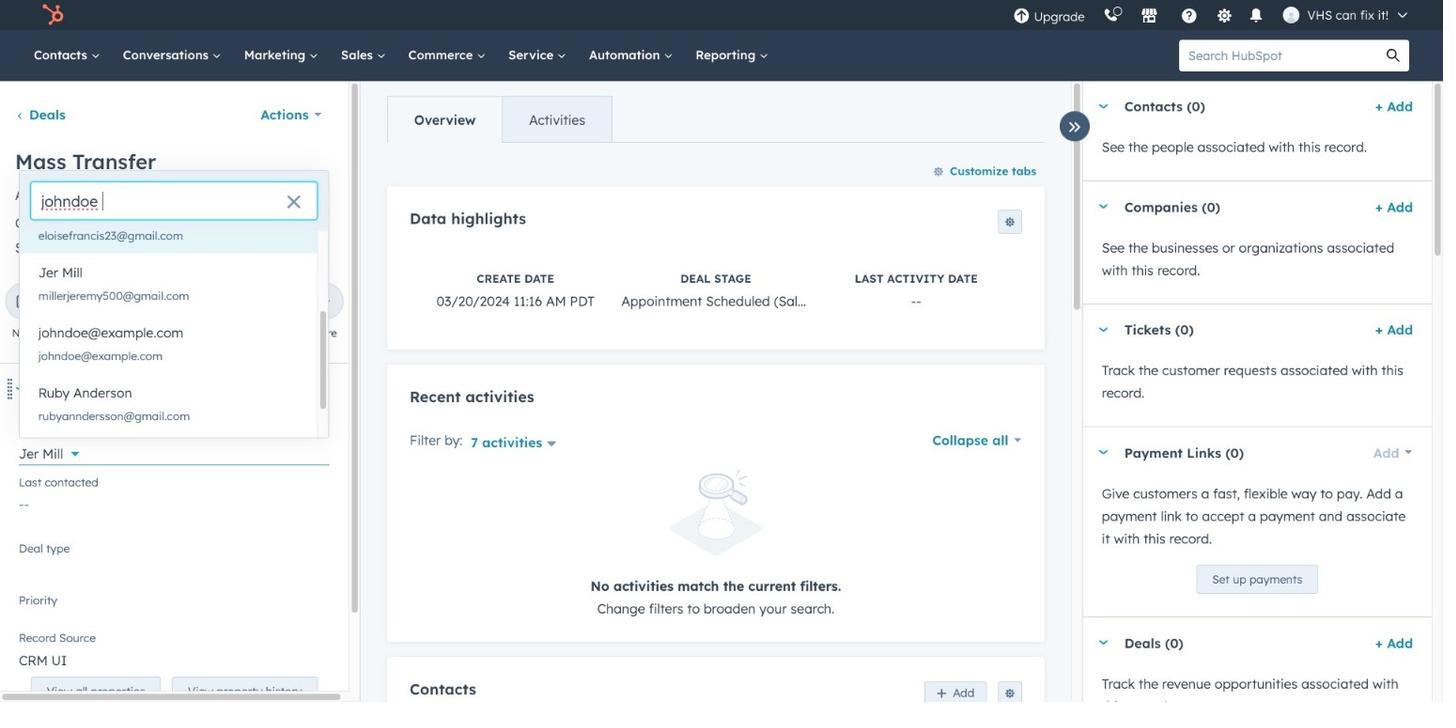 Task type: describe. For each thing, give the bounding box(es) containing it.
3 caret image from the top
[[1099, 327, 1110, 332]]

jacob simon image
[[1284, 7, 1300, 23]]

MM/DD/YYYY text field
[[89, 211, 223, 235]]

2 vertical spatial caret image
[[1099, 640, 1110, 645]]

Search search field
[[31, 182, 318, 220]]



Task type: locate. For each thing, give the bounding box(es) containing it.
2 vertical spatial caret image
[[1099, 327, 1110, 332]]

Search HubSpot search field
[[1180, 39, 1378, 71]]

0 vertical spatial caret image
[[15, 387, 26, 391]]

1 caret image from the top
[[1099, 104, 1110, 109]]

1 vertical spatial caret image
[[1099, 204, 1110, 209]]

note image
[[16, 294, 33, 311]]

navigation
[[387, 96, 613, 142]]

1 vertical spatial caret image
[[1099, 450, 1110, 455]]

-- text field
[[19, 487, 330, 517]]

caret image
[[1099, 104, 1110, 109], [1099, 204, 1110, 209], [1099, 327, 1110, 332]]

2 caret image from the top
[[1099, 204, 1110, 209]]

menu
[[1004, 0, 1421, 30]]

caret image
[[15, 387, 26, 391], [1099, 450, 1110, 455], [1099, 640, 1110, 645]]

0 vertical spatial caret image
[[1099, 104, 1110, 109]]

email image
[[76, 294, 93, 311]]

more image
[[316, 294, 333, 311]]

clear input image
[[286, 196, 302, 211]]

alert
[[410, 470, 1023, 620]]

marketplaces image
[[1142, 8, 1159, 25]]

list box
[[20, 193, 329, 490]]

call image
[[136, 294, 153, 311]]



Task type: vqa. For each thing, say whether or not it's contained in the screenshot.
press to sort. element
no



